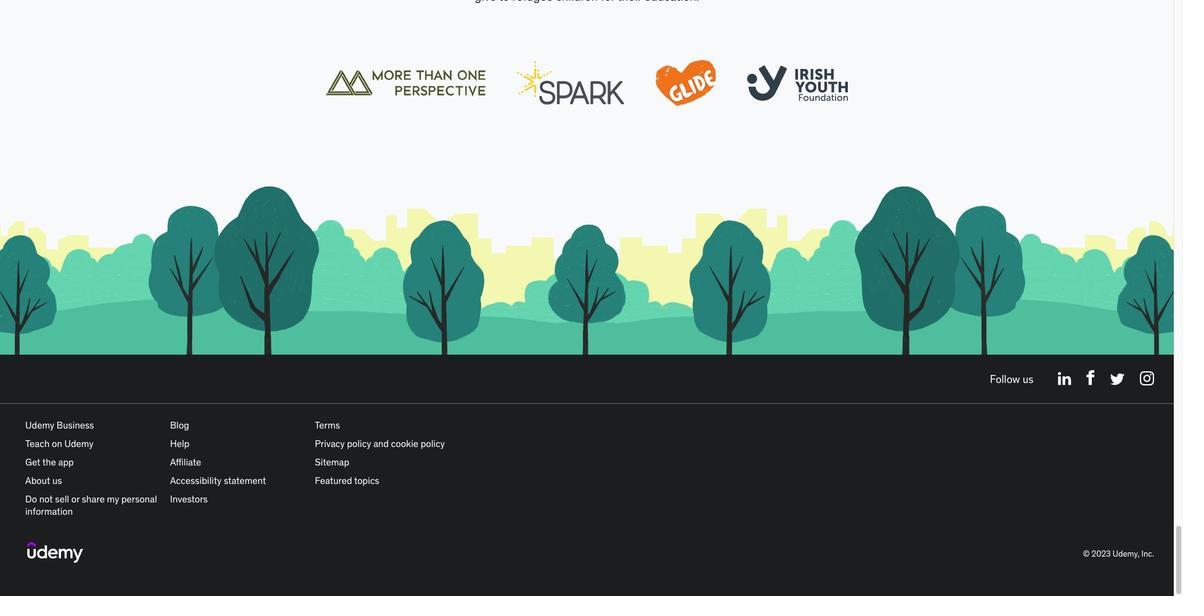 Task type: vqa. For each thing, say whether or not it's contained in the screenshot.
Perks
no



Task type: describe. For each thing, give the bounding box(es) containing it.
us for follow us
[[1023, 373, 1034, 386]]

accessibility statement link
[[170, 476, 266, 487]]

us for about us
[[52, 476, 62, 487]]

linkedin button image
[[1059, 373, 1072, 386]]

app
[[58, 457, 74, 469]]

affiliate
[[170, 457, 201, 469]]

udemy business
[[25, 420, 94, 432]]

about us link
[[25, 476, 62, 487]]

0 horizontal spatial udemy
[[25, 420, 54, 432]]

get the app
[[25, 457, 74, 469]]

inc.
[[1142, 549, 1155, 559]]

sell
[[55, 494, 69, 506]]

1 vertical spatial udemy
[[64, 439, 93, 450]]

topics
[[354, 476, 380, 487]]

get
[[25, 457, 40, 469]]

© 2023 udemy, inc.
[[1084, 549, 1155, 559]]

or
[[71, 494, 80, 506]]

information
[[25, 506, 73, 518]]

help
[[170, 439, 190, 450]]

featured topics
[[315, 476, 380, 487]]

business
[[57, 420, 94, 432]]

sitemap
[[315, 457, 349, 469]]

udemy,
[[1113, 549, 1140, 559]]

follow us
[[990, 373, 1034, 386]]

get the app link
[[25, 457, 74, 469]]

investors
[[170, 494, 208, 506]]

privacy policy and cookie policy link
[[315, 439, 445, 450]]

on
[[52, 439, 62, 450]]

about us
[[25, 476, 62, 487]]

udemy image
[[27, 543, 83, 564]]

irish youth foundation image
[[747, 59, 849, 107]]

and
[[374, 439, 389, 450]]

blog
[[170, 420, 189, 432]]

do not sell or share my personal information
[[25, 494, 157, 518]]

2 policy from the left
[[421, 439, 445, 450]]

featured
[[315, 476, 352, 487]]

featured topics link
[[315, 476, 380, 487]]

privacy
[[315, 439, 345, 450]]

2023
[[1092, 549, 1111, 559]]



Task type: locate. For each thing, give the bounding box(es) containing it.
help link
[[170, 439, 190, 450]]

policy
[[347, 439, 371, 450], [421, 439, 445, 450]]

accessibility statement
[[170, 476, 266, 487]]

affiliate link
[[170, 457, 201, 469]]

terms link
[[315, 420, 340, 432]]

blog link
[[170, 420, 189, 432]]

0 vertical spatial us
[[1023, 373, 1034, 386]]

personal
[[121, 494, 157, 506]]

statement
[[224, 476, 266, 487]]

1 horizontal spatial us
[[1023, 373, 1034, 386]]

sitemap link
[[315, 457, 349, 469]]

privacy policy and cookie policy
[[315, 439, 445, 450]]

policy left and
[[347, 439, 371, 450]]

teach on udemy
[[25, 439, 93, 450]]

terms
[[315, 420, 340, 432]]

more than one perspective image
[[325, 70, 486, 97]]

share
[[82, 494, 105, 506]]

udemy up teach
[[25, 420, 54, 432]]

us
[[1023, 373, 1034, 386], [52, 476, 62, 487]]

us right follow
[[1023, 373, 1034, 386]]

teach on udemy link
[[25, 439, 93, 450]]

udemy down business in the bottom of the page
[[64, 439, 93, 450]]

0 horizontal spatial us
[[52, 476, 62, 487]]

the
[[42, 457, 56, 469]]

1 horizontal spatial udemy
[[64, 439, 93, 450]]

facebook button image
[[1087, 371, 1096, 386]]

teach
[[25, 439, 50, 450]]

cookie
[[391, 439, 419, 450]]

1 policy from the left
[[347, 439, 371, 450]]

follow
[[990, 373, 1021, 386]]

1 horizontal spatial policy
[[421, 439, 445, 450]]

us up sell
[[52, 476, 62, 487]]

udemy business link
[[25, 420, 94, 432]]

my
[[107, 494, 119, 506]]

0 vertical spatial udemy
[[25, 420, 54, 432]]

1 vertical spatial us
[[52, 476, 62, 487]]

accessibility
[[170, 476, 222, 487]]

investors link
[[170, 494, 208, 506]]

instagram button image
[[1140, 372, 1155, 386]]

policy right cookie
[[421, 439, 445, 450]]

©
[[1084, 549, 1090, 559]]

do not sell or share my personal information link
[[25, 494, 157, 518]]

twitter button image
[[1110, 374, 1126, 386]]

about
[[25, 476, 50, 487]]

glide image
[[517, 61, 624, 105]]

spark image
[[655, 59, 716, 107]]

not
[[39, 494, 53, 506]]

0 horizontal spatial policy
[[347, 439, 371, 450]]

do
[[25, 494, 37, 506]]

udemy
[[25, 420, 54, 432], [64, 439, 93, 450]]



